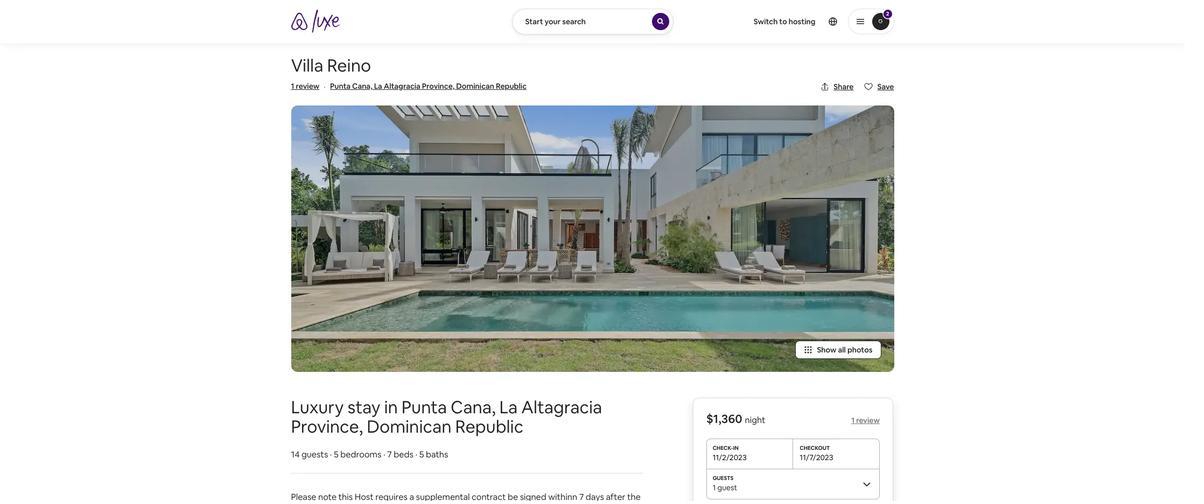 Task type: vqa. For each thing, say whether or not it's contained in the screenshot.
rightmost fee
no



Task type: describe. For each thing, give the bounding box(es) containing it.
share button
[[817, 78, 859, 96]]

luxury
[[291, 396, 344, 418]]

$1,360 night
[[707, 411, 766, 427]]

save
[[878, 82, 895, 92]]

baths
[[426, 449, 449, 460]]

villa reino
[[291, 54, 371, 77]]

reino
[[327, 54, 371, 77]]

save button
[[861, 78, 899, 96]]

hosting
[[789, 17, 816, 26]]

· right guests
[[330, 449, 332, 460]]

night
[[746, 415, 766, 426]]

bedrooms
[[341, 449, 382, 460]]

review for 1 review
[[857, 416, 881, 425]]

show all photos button
[[796, 341, 882, 359]]

1 vertical spatial 1 review button
[[852, 416, 881, 425]]

republic
[[496, 81, 527, 91]]

profile element
[[687, 0, 895, 43]]

switch
[[754, 17, 778, 26]]

$1,360
[[707, 411, 743, 427]]

stay
[[348, 396, 381, 418]]

cana, for ·
[[352, 81, 373, 91]]

airbnb luxe image
[[291, 12, 329, 30]]

11/2/2023
[[714, 453, 748, 463]]

dominican republic
[[367, 416, 524, 438]]

guest
[[718, 483, 738, 493]]

1 guest
[[714, 483, 738, 493]]

in
[[384, 396, 398, 418]]

1 review · punta cana, la altagracia province, dominican republic
[[291, 81, 527, 93]]

· down villa reino
[[324, 81, 326, 93]]

start your search
[[526, 17, 586, 26]]

punta for in
[[402, 396, 447, 418]]

province, for dominican republic
[[291, 416, 363, 438]]

2
[[887, 10, 890, 17]]

· right beds
[[416, 449, 418, 460]]

province, for dominican
[[422, 81, 455, 91]]

punta for ·
[[330, 81, 351, 91]]



Task type: locate. For each thing, give the bounding box(es) containing it.
switch to hosting
[[754, 17, 816, 26]]

1 inside 1 review · punta cana, la altagracia province, dominican republic
[[291, 81, 295, 91]]

1 horizontal spatial 1
[[714, 483, 717, 493]]

altagracia inside 1 review · punta cana, la altagracia province, dominican republic
[[384, 81, 421, 91]]

0 horizontal spatial la
[[374, 81, 383, 91]]

1 for 1 guest
[[714, 483, 717, 493]]

la inside 1 review · punta cana, la altagracia province, dominican republic
[[374, 81, 383, 91]]

altagracia inside luxury stay in punta cana, la altagracia province, dominican republic
[[522, 396, 603, 418]]

0 vertical spatial altagracia
[[384, 81, 421, 91]]

search
[[563, 17, 586, 26]]

0 vertical spatial 1 review button
[[291, 81, 320, 92]]

Start your search search field
[[512, 9, 674, 34]]

to
[[780, 17, 788, 26]]

review
[[296, 81, 320, 91], [857, 416, 881, 425]]

cana,
[[352, 81, 373, 91], [451, 396, 496, 418]]

7
[[387, 449, 392, 460]]

altagracia
[[384, 81, 421, 91], [522, 396, 603, 418]]

2 5 from the left
[[420, 449, 424, 460]]

punta inside 1 review · punta cana, la altagracia province, dominican republic
[[330, 81, 351, 91]]

1 review
[[852, 416, 881, 425]]

switch to hosting link
[[748, 10, 823, 33]]

province,
[[422, 81, 455, 91], [291, 416, 363, 438]]

2 button
[[848, 9, 895, 34]]

punta right in
[[402, 396, 447, 418]]

0 vertical spatial review
[[296, 81, 320, 91]]

punta
[[330, 81, 351, 91], [402, 396, 447, 418]]

0 horizontal spatial cana,
[[352, 81, 373, 91]]

5 left baths
[[420, 449, 424, 460]]

1 vertical spatial cana,
[[451, 396, 496, 418]]

1 vertical spatial review
[[857, 416, 881, 425]]

1 horizontal spatial cana,
[[451, 396, 496, 418]]

1 horizontal spatial 1 review button
[[852, 416, 881, 425]]

la
[[374, 81, 383, 91], [500, 396, 518, 418]]

province, inside luxury stay in punta cana, la altagracia province, dominican republic
[[291, 416, 363, 438]]

0 vertical spatial province,
[[422, 81, 455, 91]]

beds
[[394, 449, 414, 460]]

0 horizontal spatial altagracia
[[384, 81, 421, 91]]

11/7/2023
[[801, 453, 834, 463]]

altagracia for dominican republic
[[522, 396, 603, 418]]

0 horizontal spatial 1
[[291, 81, 295, 91]]

your
[[545, 17, 561, 26]]

1 horizontal spatial review
[[857, 416, 881, 425]]

punta inside luxury stay in punta cana, la altagracia province, dominican republic
[[402, 396, 447, 418]]

0 vertical spatial la
[[374, 81, 383, 91]]

5
[[334, 449, 339, 460], [420, 449, 424, 460]]

1 horizontal spatial altagracia
[[522, 396, 603, 418]]

luxury stay in punta cana, la altagracia province, dominican republic
[[291, 396, 603, 438]]

review inside 1 review · punta cana, la altagracia province, dominican republic
[[296, 81, 320, 91]]

all
[[839, 345, 846, 355]]

cana, inside 1 review · punta cana, la altagracia province, dominican republic
[[352, 81, 373, 91]]

la inside luxury stay in punta cana, la altagracia province, dominican republic
[[500, 396, 518, 418]]

1 inside popup button
[[714, 483, 717, 493]]

punta cana, la altagracia province, dominican republic button
[[330, 80, 527, 93]]

province, inside 1 review · punta cana, la altagracia province, dominican republic
[[422, 81, 455, 91]]

1 horizontal spatial la
[[500, 396, 518, 418]]

show
[[818, 345, 837, 355]]

start
[[526, 17, 543, 26]]

2 horizontal spatial 1
[[852, 416, 856, 425]]

photos
[[848, 345, 873, 355]]

dominican
[[457, 81, 495, 91]]

1 vertical spatial la
[[500, 396, 518, 418]]

0 horizontal spatial punta
[[330, 81, 351, 91]]

0 vertical spatial punta
[[330, 81, 351, 91]]

review for 1 review · punta cana, la altagracia province, dominican republic
[[296, 81, 320, 91]]

5 right guests
[[334, 449, 339, 460]]

villa
[[291, 54, 324, 77]]

· left 7
[[384, 449, 386, 460]]

1 for 1 review · punta cana, la altagracia province, dominican republic
[[291, 81, 295, 91]]

guests
[[302, 449, 328, 460]]

1 vertical spatial altagracia
[[522, 396, 603, 418]]

0 horizontal spatial 5
[[334, 449, 339, 460]]

1 guest button
[[707, 469, 881, 499]]

cana, inside luxury stay in punta cana, la altagracia province, dominican republic
[[451, 396, 496, 418]]

la for dominican
[[374, 81, 383, 91]]

1 horizontal spatial punta
[[402, 396, 447, 418]]

1 review button
[[291, 81, 320, 92], [852, 416, 881, 425]]

14 guests · 5 bedrooms · 7 beds · 5 baths
[[291, 449, 449, 460]]

punta down reino
[[330, 81, 351, 91]]

altagracia for dominican
[[384, 81, 421, 91]]

·
[[324, 81, 326, 93], [330, 449, 332, 460], [384, 449, 386, 460], [416, 449, 418, 460]]

1 horizontal spatial 5
[[420, 449, 424, 460]]

0 horizontal spatial province,
[[291, 416, 363, 438]]

la for dominican republic
[[500, 396, 518, 418]]

province, left dominican
[[422, 81, 455, 91]]

villa reino image 1 image
[[291, 106, 895, 372]]

share
[[834, 82, 854, 92]]

start your search button
[[512, 9, 674, 34]]

1 horizontal spatial province,
[[422, 81, 455, 91]]

1 5 from the left
[[334, 449, 339, 460]]

0 horizontal spatial review
[[296, 81, 320, 91]]

1 vertical spatial punta
[[402, 396, 447, 418]]

show all photos
[[818, 345, 873, 355]]

1 vertical spatial province,
[[291, 416, 363, 438]]

1 vertical spatial 1
[[852, 416, 856, 425]]

1
[[291, 81, 295, 91], [852, 416, 856, 425], [714, 483, 717, 493]]

province, up guests
[[291, 416, 363, 438]]

0 horizontal spatial 1 review button
[[291, 81, 320, 92]]

0 vertical spatial cana,
[[352, 81, 373, 91]]

cana, for in
[[451, 396, 496, 418]]

2 vertical spatial 1
[[714, 483, 717, 493]]

0 vertical spatial 1
[[291, 81, 295, 91]]

14
[[291, 449, 300, 460]]

1 for 1 review
[[852, 416, 856, 425]]



